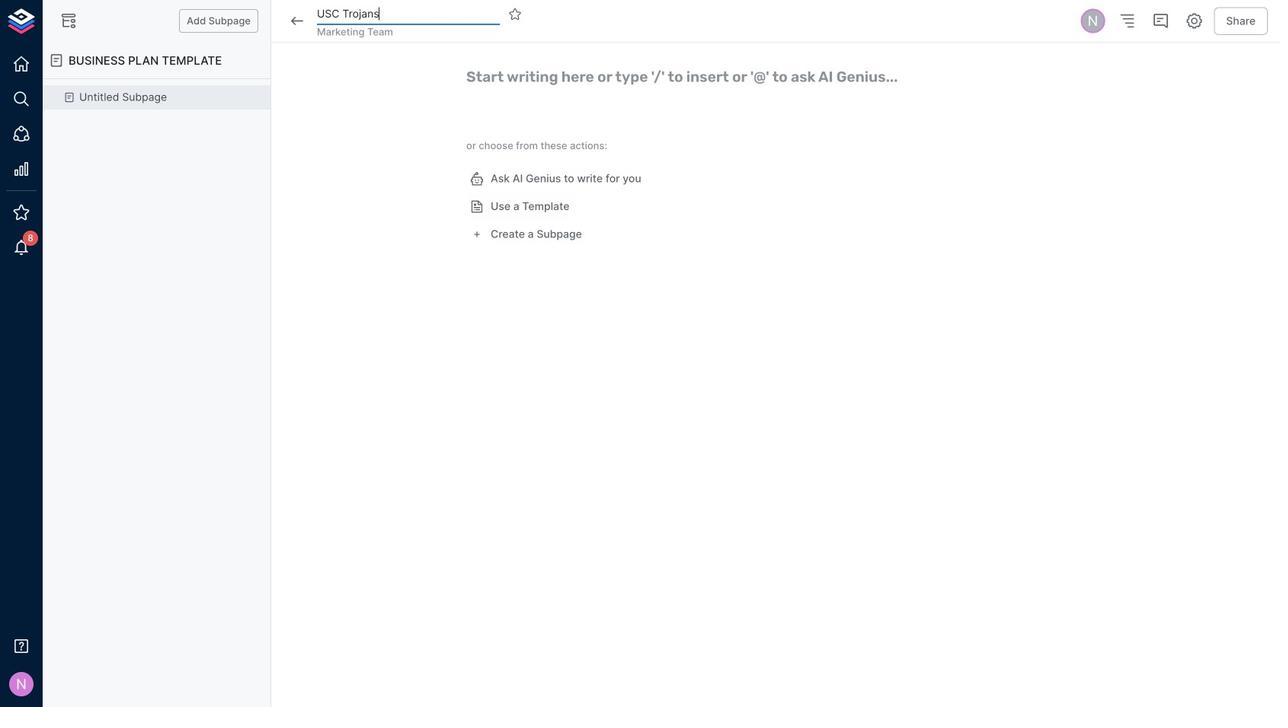 Task type: describe. For each thing, give the bounding box(es) containing it.
favorite image
[[508, 7, 522, 21]]

hide wiki image
[[59, 12, 78, 30]]



Task type: locate. For each thing, give the bounding box(es) containing it.
None text field
[[317, 3, 500, 25]]

table of contents image
[[1118, 12, 1136, 30]]

go back image
[[288, 12, 306, 30]]

comments image
[[1152, 12, 1170, 30]]

settings image
[[1185, 12, 1203, 30]]



Task type: vqa. For each thing, say whether or not it's contained in the screenshot.
Favorite IMAGE
yes



